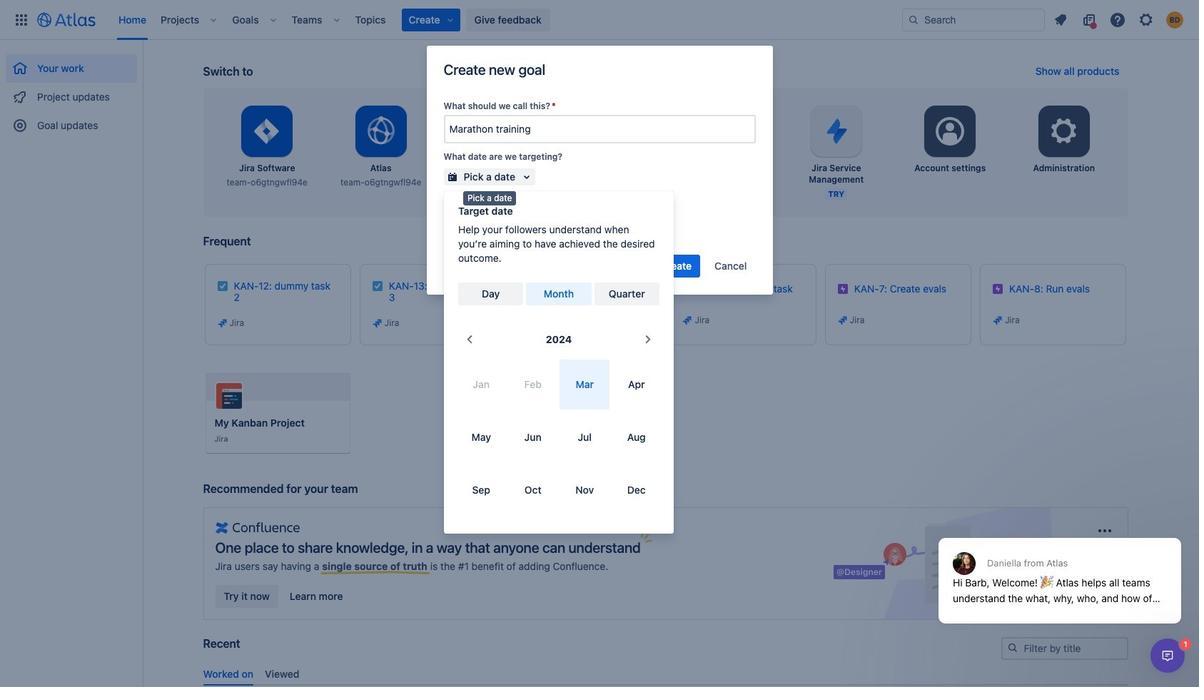 Task type: describe. For each thing, give the bounding box(es) containing it.
search image
[[1007, 643, 1018, 654]]

top element
[[9, 0, 902, 40]]

help image
[[1110, 11, 1127, 28]]

Search field
[[902, 8, 1045, 31]]

search image
[[908, 14, 920, 25]]

settings image
[[1047, 114, 1081, 149]]

1 vertical spatial dialog
[[1151, 639, 1185, 673]]



Task type: vqa. For each thing, say whether or not it's contained in the screenshot.
Notifications image
no



Task type: locate. For each thing, give the bounding box(es) containing it.
banner
[[0, 0, 1199, 40]]

0 vertical spatial dialog
[[932, 503, 1189, 635]]

Filter by title field
[[1003, 639, 1127, 659]]

settings image
[[933, 114, 968, 149]]

cross-flow recommendation banner element
[[203, 482, 1128, 638]]

jira image
[[682, 315, 694, 326], [837, 315, 849, 326], [837, 315, 849, 326], [993, 315, 1004, 326], [217, 318, 228, 329]]

None search field
[[902, 8, 1045, 31]]

group
[[6, 40, 137, 144]]

tooltip
[[463, 191, 516, 205]]

jira image
[[682, 315, 694, 326], [993, 315, 1004, 326], [217, 318, 228, 329], [372, 318, 383, 329], [372, 318, 383, 329]]

dialog
[[932, 503, 1189, 635], [1151, 639, 1185, 673]]

confluence image
[[215, 520, 300, 537], [215, 520, 300, 537]]

see previous year image
[[461, 331, 478, 348]]

None field
[[445, 116, 754, 142]]

see next year image
[[640, 331, 657, 348]]

tab list
[[197, 662, 1134, 686]]



